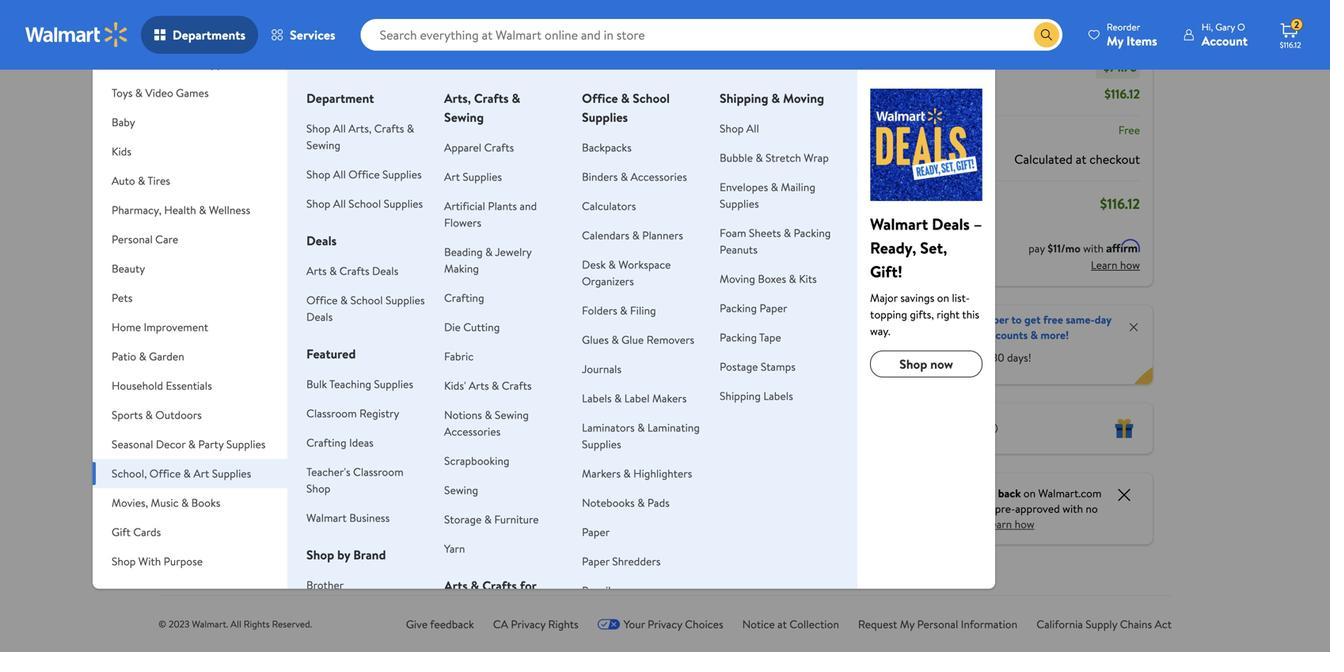 Task type: vqa. For each thing, say whether or not it's contained in the screenshot.
Walmart Business
yes



Task type: describe. For each thing, give the bounding box(es) containing it.
quart
[[261, 435, 294, 452]]

now $16.98 group
[[574, 174, 667, 484]]

list-
[[952, 290, 970, 306]]

try
[[887, 350, 901, 365]]

deal for now $348.00
[[457, 183, 476, 196]]

arts & crafts deals link
[[307, 263, 399, 279]]

sports
[[112, 408, 143, 423]]

deals up office & school supplies deals link
[[372, 263, 399, 279]]

30
[[992, 350, 1005, 365]]

$71.76
[[1104, 58, 1138, 76]]

school for shop all school supplies
[[349, 196, 381, 212]]

folders & filing link
[[582, 303, 656, 318]]

add for now $16.98
[[601, 283, 621, 299]]

baby
[[112, 114, 135, 130]]

packing inside foam sheets & packing peanuts
[[794, 225, 831, 241]]

video inside dropdown button
[[145, 85, 173, 101]]

lined
[[696, 417, 726, 435]]

now $348.00 group
[[451, 174, 545, 487]]

arts, crafts & sewing
[[444, 90, 521, 126]]

laminating
[[648, 420, 700, 436]]

0.8oz
[[614, 431, 643, 449]]

walmart image
[[25, 22, 128, 48]]

now $49.00 group
[[206, 174, 300, 472]]

improvement
[[144, 320, 208, 335]]

by
[[337, 547, 350, 564]]

cherries
[[574, 414, 620, 431]]

8
[[251, 435, 258, 452]]

and
[[520, 198, 537, 214]]

supplies inside laminators & laminating supplies
[[582, 437, 622, 452]]

shipping for shipping & moving
[[720, 90, 769, 107]]

on inside walmart deals – ready, set, gift! major savings on list- topping gifts, right this way.
[[938, 290, 950, 306]]

day inside now $16.98 'group'
[[585, 444, 599, 457]]

x
[[395, 379, 402, 396]]

boost™
[[726, 400, 763, 417]]

sewing inside shop all arts, crafts & sewing
[[307, 137, 341, 153]]

shop for shop more deals
[[196, 145, 228, 164]]

bubble & stretch wrap
[[720, 150, 829, 166]]

1 vertical spatial on
[[1024, 486, 1036, 501]]

at for notice
[[778, 617, 787, 633]]

shop all link
[[720, 121, 760, 136]]

notice at collection link
[[743, 617, 840, 633]]

2-day shipping up office & school supplies
[[577, 25, 636, 38]]

shop with purpose button
[[93, 547, 288, 577]]

steel inside now $348.00 $579.00 ge profile™ opal™ nugget ice maker with side tank, countertop icemaker, stainless steel
[[501, 470, 529, 487]]

departments
[[173, 26, 246, 44]]

storage & furniture link
[[444, 512, 539, 528]]

stretch
[[766, 150, 802, 166]]

reorder my items
[[1107, 20, 1158, 50]]

2 vertical spatial $116.12
[[1101, 194, 1141, 214]]

tank,
[[477, 417, 504, 435]]

glues & glue removers
[[582, 332, 695, 348]]

pets
[[112, 290, 133, 306]]

with inside chefman turbo fry stainless steel air fryer with basket divider, 8 quart
[[206, 417, 229, 435]]

supplies up game in the left of the page
[[374, 377, 414, 392]]

(realtree
[[696, 435, 747, 452]]

add button for now $16.98
[[576, 278, 634, 304]]

fryer
[[256, 400, 285, 417]]

postage stamps link
[[720, 359, 796, 375]]

& inside arts, crafts & sewing
[[512, 90, 521, 107]]

0 horizontal spatial how
[[1015, 517, 1035, 532]]

school, office & art supplies button
[[93, 459, 288, 489]]

0 vertical spatial learn how
[[1091, 257, 1141, 273]]

artificial plants and flowers link
[[444, 198, 537, 231]]

ca privacy rights
[[493, 617, 579, 633]]

party
[[198, 437, 224, 452]]

ca
[[493, 617, 508, 633]]

all for shop all office supplies
[[333, 167, 346, 182]]

auto & tires
[[112, 173, 170, 189]]

shop all arts, crafts & sewing link
[[307, 121, 414, 153]]

add inside now $7.49 group
[[724, 283, 744, 299]]

major
[[871, 290, 898, 306]]

Walmart Site-Wide search field
[[361, 19, 1063, 51]]

supplies down apparel crafts link
[[463, 169, 502, 185]]

walmart plus image
[[866, 321, 914, 337]]

office & school supplies
[[582, 90, 670, 126]]

arts for arts & crafts for school
[[444, 577, 468, 595]]

desk & workspace organizers link
[[582, 257, 671, 289]]

your privacy choices link
[[598, 617, 724, 633]]

arts & crafts for school
[[444, 577, 537, 614]]

give feedback button
[[406, 617, 474, 633]]

with inside see if you're pre-approved with no credit risk.
[[1063, 501, 1084, 517]]

notebooks & pads link
[[582, 495, 670, 511]]

for for free
[[975, 350, 990, 365]]

supplies inside envelopes & mailing supplies
[[720, 196, 759, 212]]

& inside become a member to get free same-day delivery, gas discounts & more!
[[1031, 328, 1039, 343]]

now for now $49.00
[[206, 328, 234, 347]]

day inside 'xbox series x video game console, black' "group"
[[345, 463, 359, 477]]

days!
[[1008, 350, 1032, 365]]

0 horizontal spatial learn how
[[986, 517, 1035, 532]]

for for crafts
[[520, 577, 537, 595]]

deal for $499.00
[[335, 183, 354, 196]]

0 vertical spatial how
[[1121, 257, 1141, 273]]

shipping up arts, crafts & sewing on the top of the page
[[484, 25, 518, 38]]

office inside office & school supplies
[[582, 90, 618, 107]]

2-day shipping inside now $16.98 'group'
[[577, 444, 636, 457]]

shipping up office & school supplies
[[602, 25, 636, 38]]

supplies down shop all office supplies link
[[384, 196, 423, 212]]

learn more about gifting image
[[986, 423, 999, 435]]

banner containing become a member to get free same-day delivery, gas discounts & more!
[[853, 305, 1153, 385]]

3+ day shipping for chefman turbo fry stainless steel air fryer with basket divider, 8 quart
[[209, 450, 273, 463]]

shop for shop all school supplies
[[307, 196, 331, 212]]

glues & glue removers link
[[582, 332, 695, 348]]

2 horizontal spatial 3+ day shipping
[[454, 25, 518, 38]]

xbox series x video game console, black group
[[328, 174, 422, 486]]

0 horizontal spatial labels
[[582, 391, 612, 406]]

pharmacy, health & wellness button
[[93, 196, 288, 225]]

1 horizontal spatial learn
[[1091, 257, 1118, 273]]

services
[[290, 26, 336, 44]]

envelopes
[[720, 179, 769, 195]]

add button for $499.00
[[331, 278, 389, 304]]

1 vertical spatial free
[[953, 350, 973, 365]]

furniture inside dropdown button
[[146, 56, 191, 71]]

no
[[1086, 501, 1099, 517]]

labels & label makers link
[[582, 391, 687, 406]]

shipping for shipping
[[866, 122, 907, 138]]

add button for now $7.49
[[699, 278, 756, 304]]

now for now $348.00 $579.00 ge profile™ opal™ nugget ice maker with side tank, countertop icemaker, stainless steel
[[451, 328, 479, 347]]

packing for packing tape
[[720, 330, 757, 345]]

walmart.com
[[1039, 486, 1102, 501]]

jewelry
[[495, 244, 532, 260]]

1 vertical spatial personal
[[918, 617, 959, 633]]

artificial
[[444, 198, 486, 214]]

arts, inside arts, crafts & sewing
[[444, 90, 471, 107]]

2-day shipping inside now $348.00 'group'
[[454, 450, 513, 463]]

walmart.
[[192, 618, 228, 631]]

-$71.76
[[1099, 58, 1138, 76]]

earn 5% cash back on walmart.com
[[933, 486, 1102, 501]]

foam sheets & packing peanuts link
[[720, 225, 831, 257]]

turbo
[[259, 365, 290, 383]]

now for now $7.49 $15.97 huntworth men's force heat boost™ lined beanie (realtree edge®)
[[696, 328, 724, 347]]

privacy for ca
[[511, 617, 546, 633]]

all for shop all arts, crafts & sewing
[[333, 121, 346, 136]]

request my personal information link
[[859, 617, 1018, 633]]

privacy for your
[[648, 617, 683, 633]]

savings
[[901, 290, 935, 306]]

free inside become a member to get free same-day delivery, gas discounts & more!
[[1044, 312, 1064, 328]]

auto
[[112, 173, 135, 189]]

cutting
[[464, 320, 500, 335]]

labels & label makers
[[582, 391, 687, 406]]

shop for shop by brand
[[307, 547, 334, 564]]

packing paper link
[[720, 301, 788, 316]]

shop all school supplies link
[[307, 196, 423, 212]]

envelopes & mailing supplies link
[[720, 179, 816, 212]]

0 vertical spatial art
[[444, 169, 460, 185]]

tires
[[148, 173, 170, 189]]

paper for paper shredders
[[582, 554, 610, 570]]

account
[[1202, 32, 1248, 50]]

& inside the office & school supplies deals
[[341, 293, 348, 308]]

1 vertical spatial moving
[[720, 271, 756, 287]]

shop for shop with purpose
[[112, 554, 136, 570]]

fabric
[[444, 349, 474, 364]]

2-day shipping up appliances
[[209, 25, 268, 38]]

paper shredders link
[[582, 554, 661, 570]]

Try Walmart+ free for 30 days! checkbox
[[866, 351, 880, 365]]

21.2
[[574, 361, 591, 377]]

fry
[[206, 383, 224, 400]]

all right walmart.
[[231, 618, 242, 631]]

2- inside now $348.00 'group'
[[454, 450, 463, 463]]

men's
[[696, 383, 728, 400]]

now for now $16.98 $24.28 21.2 ¢/count welch's, gluten free,  berries 'n cherries fruit snacks 0.8oz pouches, 80 count case
[[574, 328, 602, 347]]

brand
[[354, 547, 386, 564]]

gary
[[1216, 20, 1236, 34]]

pharmacy,
[[112, 202, 162, 218]]

pay
[[1029, 241, 1046, 256]]

2 horizontal spatial arts
[[469, 378, 489, 394]]

supplies inside the office & school supplies deals
[[386, 293, 425, 308]]

home,
[[112, 56, 144, 71]]

deals inside the office & school supplies deals
[[307, 309, 333, 325]]

stainless inside now $348.00 $579.00 ge profile™ opal™ nugget ice maker with side tank, countertop icemaker, stainless steel
[[451, 470, 498, 487]]

arts, inside shop all arts, crafts & sewing
[[349, 121, 372, 136]]

teacher's
[[307, 465, 351, 480]]



Task type: locate. For each thing, give the bounding box(es) containing it.
0 vertical spatial shipping
[[720, 90, 769, 107]]

supplies down laminators at the bottom left
[[582, 437, 622, 452]]

filing
[[630, 303, 656, 318]]

2 horizontal spatial 3+
[[454, 25, 465, 38]]

all down department
[[333, 121, 346, 136]]

deal for now $16.98
[[580, 183, 599, 196]]

& inside shop all arts, crafts & sewing
[[407, 121, 414, 136]]

apparel
[[444, 140, 482, 155]]

for inside arts & crafts for school
[[520, 577, 537, 595]]

way.
[[871, 324, 891, 339]]

scrapbooking link
[[444, 453, 510, 469]]

request my personal information
[[859, 617, 1018, 633]]

2 add button from the left
[[454, 278, 511, 304]]

2-day shipping down pickup
[[332, 47, 391, 60]]

0 horizontal spatial accessories
[[444, 424, 501, 440]]

sewing down department
[[307, 137, 341, 153]]

office up shop all school supplies
[[349, 167, 380, 182]]

for left 30
[[975, 350, 990, 365]]

right
[[937, 307, 960, 322]]

classroom down xbox
[[307, 406, 357, 421]]

now $49.00
[[206, 328, 281, 347]]

personal left information
[[918, 617, 959, 633]]

home improvement
[[112, 320, 208, 335]]

1 vertical spatial art
[[194, 466, 209, 482]]

deals up arts & crafts deals link
[[307, 232, 337, 250]]

next slide for horizontalscrollerrecommendations list image
[[758, 234, 796, 272]]

nugget
[[485, 383, 527, 400]]

deal up artificial
[[457, 183, 476, 196]]

privacy right ca
[[511, 617, 546, 633]]

4 deal from the left
[[702, 183, 721, 196]]

movies, music & books button
[[93, 489, 288, 518]]

labels down stamps
[[764, 389, 794, 404]]

peanuts
[[720, 242, 758, 257]]

add to cart image down the making
[[460, 282, 479, 301]]

1 vertical spatial learn how
[[986, 517, 1035, 532]]

deal inside now $16.98 'group'
[[580, 183, 599, 196]]

now inside now $7.49 $15.97 huntworth men's force heat boost™ lined beanie (realtree edge®)
[[696, 328, 724, 347]]

shipping down laminators at the bottom left
[[602, 444, 636, 457]]

0 vertical spatial walmart
[[871, 213, 929, 235]]

sewing inside arts, crafts & sewing
[[444, 109, 484, 126]]

1 vertical spatial stainless
[[451, 470, 498, 487]]

office inside the office & school supplies deals
[[307, 293, 338, 308]]

office down arts & crafts deals link
[[307, 293, 338, 308]]

add for now $348.00
[[479, 283, 499, 299]]

0 horizontal spatial video
[[145, 85, 173, 101]]

3+ day shipping down the basket
[[209, 450, 273, 463]]

snacks
[[574, 431, 611, 449]]

paper for the paper "link"
[[582, 525, 610, 540]]

add to cart image for now $16.98
[[582, 282, 601, 301]]

rights
[[548, 617, 579, 633], [244, 618, 270, 631]]

if
[[954, 501, 960, 517]]

countertop
[[451, 435, 516, 452]]

3+ inside now $49.00 group
[[209, 450, 220, 463]]

deal inside now $348.00 'group'
[[457, 183, 476, 196]]

count
[[574, 466, 608, 484]]

add button inside now $16.98 'group'
[[576, 278, 634, 304]]

& inside arts & crafts for school
[[471, 577, 480, 595]]

more
[[231, 145, 264, 164]]

tape
[[760, 330, 782, 345]]

act
[[1155, 617, 1172, 633]]

all inside shop all arts, crafts & sewing
[[333, 121, 346, 136]]

0 horizontal spatial learn
[[986, 517, 1013, 532]]

deals right more
[[267, 145, 301, 164]]

art down apparel
[[444, 169, 460, 185]]

0 vertical spatial personal
[[112, 232, 153, 247]]

1 horizontal spatial arts
[[444, 577, 468, 595]]

taxes
[[866, 151, 896, 168]]

0 horizontal spatial art
[[194, 466, 209, 482]]

$116.12 down $71.76 in the top of the page
[[1105, 85, 1141, 103]]

all for shop all school supplies
[[333, 196, 346, 212]]

walmart deals – ready, set, gift! major savings on list- topping gifts, right this way.
[[871, 213, 983, 339]]

walmart inside walmart deals – ready, set, gift! major savings on list- topping gifts, right this way.
[[871, 213, 929, 235]]

1 horizontal spatial labels
[[764, 389, 794, 404]]

steel left air
[[206, 400, 234, 417]]

kids' arts & crafts link
[[444, 378, 532, 394]]

labels up cherries
[[582, 391, 612, 406]]

2 now from the left
[[451, 328, 479, 347]]

1 vertical spatial classroom
[[353, 465, 404, 480]]

0 horizontal spatial walmart
[[307, 511, 347, 526]]

school inside arts & crafts for school
[[444, 596, 482, 614]]

3 add button from the left
[[576, 278, 634, 304]]

deals up 'featured'
[[307, 309, 333, 325]]

with up party
[[206, 417, 229, 435]]

add to cart image
[[337, 282, 356, 301], [460, 282, 479, 301], [582, 282, 601, 301], [705, 282, 724, 301]]

shop left now
[[900, 356, 928, 373]]

add button inside now $348.00 'group'
[[454, 278, 511, 304]]

toys & video games
[[112, 85, 209, 101]]

california supply chains act link
[[1037, 617, 1172, 633]]

rights left reserved.
[[244, 618, 270, 631]]

total
[[925, 195, 951, 213]]

shipping inside now $49.00 group
[[239, 450, 273, 463]]

with right $11/mo
[[1084, 241, 1104, 256]]

3 add to cart image from the left
[[582, 282, 601, 301]]

black
[[379, 414, 409, 431]]

classroom down ideas
[[353, 465, 404, 480]]

deals down total
[[932, 213, 970, 235]]

& inside laminators & laminating supplies
[[638, 420, 645, 436]]

0 horizontal spatial personal
[[112, 232, 153, 247]]

$349.00/ca
[[328, 361, 382, 377]]

1 vertical spatial video
[[328, 396, 360, 414]]

deal up calculators
[[580, 183, 599, 196]]

add to cart image for now $7.49
[[705, 282, 724, 301]]

arts down the yarn link
[[444, 577, 468, 595]]

1 horizontal spatial arts,
[[444, 90, 471, 107]]

deal inside now $7.49 group
[[702, 183, 721, 196]]

1 horizontal spatial personal
[[918, 617, 959, 633]]

add button inside 'xbox series x video game console, black' "group"
[[331, 278, 389, 304]]

at for calculated
[[1076, 151, 1087, 168]]

2 add from the left
[[479, 283, 499, 299]]

estimated total
[[866, 195, 951, 213]]

day inside now $348.00 'group'
[[463, 450, 477, 463]]

add down arts & crafts deals link
[[356, 283, 376, 299]]

3+ day shipping up arts, crafts & sewing on the top of the page
[[454, 25, 518, 38]]

crafting for crafting ideas
[[307, 435, 347, 451]]

paper shredders
[[582, 554, 661, 570]]

shop for shop all office supplies
[[307, 167, 331, 182]]

fruit
[[623, 414, 649, 431]]

office up backpacks link
[[582, 90, 618, 107]]

supplies up shop all school supplies
[[383, 167, 422, 182]]

at right notice
[[778, 617, 787, 633]]

deals inside walmart deals – ready, set, gift! major savings on list- topping gifts, right this way.
[[932, 213, 970, 235]]

markers & highlighters link
[[582, 466, 693, 482]]

shipping down "delivery"
[[357, 47, 391, 60]]

add button for now $348.00
[[454, 278, 511, 304]]

crafting down the making
[[444, 290, 485, 306]]

add to cart image down "peanuts"
[[705, 282, 724, 301]]

Search search field
[[361, 19, 1063, 51]]

office up music
[[150, 466, 181, 482]]

now inside now $348.00 $579.00 ge profile™ opal™ nugget ice maker with side tank, countertop icemaker, stainless steel
[[451, 328, 479, 347]]

1 vertical spatial crafting
[[307, 435, 347, 451]]

add to cart image down arts & crafts deals link
[[337, 282, 356, 301]]

1 horizontal spatial on
[[1024, 486, 1036, 501]]

shop for shop all
[[720, 121, 744, 136]]

$7.49
[[728, 328, 760, 347]]

3 now from the left
[[574, 328, 602, 347]]

shipping inside 'xbox series x video game console, black' "group"
[[361, 463, 395, 477]]

3+ for xbox series x video game console, black
[[332, 463, 342, 477]]

learn how down affirm icon
[[1091, 257, 1141, 273]]

add inside now $16.98 'group'
[[601, 283, 621, 299]]

shipping inside now $348.00 'group'
[[479, 450, 513, 463]]

arts right ge
[[469, 378, 489, 394]]

moving down "peanuts"
[[720, 271, 756, 287]]

same-
[[1066, 312, 1095, 328]]

packing up $7.49
[[720, 301, 757, 316]]

$499.00 $349.00/ca xbox series x video game console, black
[[328, 347, 409, 431]]

add inside 'xbox series x video game console, black' "group"
[[356, 283, 376, 299]]

shipping for shipping labels
[[720, 389, 761, 404]]

walmart down estimated
[[871, 213, 929, 235]]

0 horizontal spatial furniture
[[146, 56, 191, 71]]

3 deal from the left
[[580, 183, 599, 196]]

gas
[[964, 328, 980, 343]]

0 vertical spatial furniture
[[146, 56, 191, 71]]

0 horizontal spatial 3+ day shipping
[[209, 450, 273, 463]]

deal for now $7.49
[[702, 183, 721, 196]]

walmart for business
[[307, 511, 347, 526]]

1 add button from the left
[[331, 278, 389, 304]]

0 vertical spatial accessories
[[631, 169, 687, 185]]

pharmacy, health & wellness
[[112, 202, 250, 218]]

department
[[307, 90, 374, 107]]

shop inside shop all arts, crafts & sewing
[[307, 121, 331, 136]]

school, office & art supplies image
[[871, 89, 983, 201]]

0 vertical spatial packing
[[794, 225, 831, 241]]

2-day shipping
[[209, 25, 268, 38], [577, 25, 636, 38], [332, 47, 391, 60], [577, 444, 636, 457], [454, 450, 513, 463]]

0 vertical spatial on
[[938, 290, 950, 306]]

all up the bubble
[[747, 121, 760, 136]]

1 horizontal spatial my
[[1107, 32, 1124, 50]]

supplies down envelopes
[[720, 196, 759, 212]]

walmart for deals
[[871, 213, 929, 235]]

0 vertical spatial arts,
[[444, 90, 471, 107]]

deal inside 'xbox series x video game console, black' "group"
[[335, 183, 354, 196]]

shipping up appliances
[[234, 25, 268, 38]]

shop up the bubble
[[720, 121, 744, 136]]

art inside dropdown button
[[194, 466, 209, 482]]

arts up the office & school supplies deals
[[307, 263, 327, 279]]

shop left by
[[307, 547, 334, 564]]

learn right risk.
[[986, 517, 1013, 532]]

2-day shipping down the tank,
[[454, 450, 513, 463]]

paper down the paper "link"
[[582, 554, 610, 570]]

1 vertical spatial walmart
[[307, 511, 347, 526]]

0 vertical spatial free
[[1044, 312, 1064, 328]]

privacy choices icon image
[[598, 619, 621, 630]]

chefman turbo fry stainless steel air fryer with basket divider, 8 quart
[[206, 365, 294, 452]]

free down gas
[[953, 350, 973, 365]]

supplies left crafting link
[[386, 293, 425, 308]]

die cutting
[[444, 320, 500, 335]]

3+ day shipping inside 'xbox series x video game console, black' "group"
[[332, 463, 395, 477]]

paper link
[[582, 525, 610, 540]]

& inside notions & sewing accessories
[[485, 408, 492, 423]]

1 horizontal spatial stainless
[[451, 470, 498, 487]]

school inside office & school supplies
[[633, 90, 670, 107]]

add to cart image inside now $348.00 'group'
[[460, 282, 479, 301]]

deal down the bubble
[[702, 183, 721, 196]]

shipping inside now $16.98 'group'
[[602, 444, 636, 457]]

0 horizontal spatial for
[[520, 577, 537, 595]]

4 add to cart image from the left
[[705, 282, 724, 301]]

shop left with
[[112, 554, 136, 570]]

journals
[[582, 362, 622, 377]]

add to cart image for $499.00
[[337, 282, 356, 301]]

shop up "auto & tires" dropdown button
[[196, 145, 228, 164]]

banner
[[853, 305, 1153, 385]]

shipping down 1228
[[479, 450, 513, 463]]

1 horizontal spatial rights
[[548, 617, 579, 633]]

envelopes & mailing supplies
[[720, 179, 816, 212]]

3+ for chefman turbo fry stainless steel air fryer with basket divider, 8 quart
[[209, 450, 220, 463]]

sewing inside notions & sewing accessories
[[495, 408, 529, 423]]

give feedback
[[406, 617, 474, 633]]

now inside now $49.00 group
[[206, 328, 234, 347]]

add inside now $348.00 'group'
[[479, 283, 499, 299]]

free
[[1119, 122, 1141, 138]]

add button inside now $7.49 group
[[699, 278, 756, 304]]

0 horizontal spatial rights
[[244, 618, 270, 631]]

1 horizontal spatial walmart
[[871, 213, 929, 235]]

3 add from the left
[[601, 283, 621, 299]]

shipping down the basket
[[239, 450, 273, 463]]

yarn link
[[444, 541, 465, 557]]

video inside $499.00 $349.00/ca xbox series x video game console, black
[[328, 396, 360, 414]]

foam sheets & packing peanuts
[[720, 225, 831, 257]]

0 horizontal spatial at
[[778, 617, 787, 633]]

sewing up apparel
[[444, 109, 484, 126]]

moving up wrap
[[783, 90, 825, 107]]

personal up beauty
[[112, 232, 153, 247]]

personal inside personal care dropdown button
[[112, 232, 153, 247]]

1 vertical spatial my
[[900, 617, 915, 633]]

2-day shipping down laminators at the bottom left
[[577, 444, 636, 457]]

on up right
[[938, 290, 950, 306]]

1 horizontal spatial art
[[444, 169, 460, 185]]

1 add to cart image from the left
[[337, 282, 356, 301]]

0 horizontal spatial my
[[900, 617, 915, 633]]

1 vertical spatial at
[[778, 617, 787, 633]]

©
[[158, 618, 166, 631]]

1 horizontal spatial video
[[328, 396, 360, 414]]

0 horizontal spatial free
[[953, 350, 973, 365]]

bulk teaching supplies link
[[307, 377, 414, 392]]

arts, down department
[[349, 121, 372, 136]]

deal
[[335, 183, 354, 196], [457, 183, 476, 196], [580, 183, 599, 196], [702, 183, 721, 196]]

1 horizontal spatial furniture
[[495, 512, 539, 528]]

arts for arts & crafts deals
[[307, 263, 327, 279]]

& inside beading & jewelry making
[[486, 244, 493, 260]]

shop down shop all office supplies link
[[307, 196, 331, 212]]

crafts inside arts, crafts & sewing
[[474, 90, 509, 107]]

& inside envelopes & mailing supplies
[[771, 179, 779, 195]]

teacher's classroom shop link
[[307, 465, 404, 497]]

packing up kits
[[794, 225, 831, 241]]

packing up postage
[[720, 330, 757, 345]]

2 vertical spatial arts
[[444, 577, 468, 595]]

discounts
[[982, 328, 1028, 343]]

school for office & school supplies
[[633, 90, 670, 107]]

auto & tires button
[[93, 166, 288, 196]]

0 horizontal spatial 3+
[[209, 450, 220, 463]]

1 add from the left
[[356, 283, 376, 299]]

0 vertical spatial $116.12
[[1280, 40, 1302, 50]]

2 deal from the left
[[457, 183, 476, 196]]

for up ca privacy rights link
[[520, 577, 537, 595]]

my inside reorder my items
[[1107, 32, 1124, 50]]

2 add to cart image from the left
[[460, 282, 479, 301]]

walmart up by
[[307, 511, 347, 526]]

0 horizontal spatial stainless
[[227, 383, 274, 400]]

$187.88
[[1102, 31, 1141, 49]]

supplies down 'divider,'
[[212, 466, 251, 482]]

notions & sewing accessories
[[444, 408, 529, 440]]

folders
[[582, 303, 618, 318]]

ideas
[[349, 435, 374, 451]]

0 vertical spatial moving
[[783, 90, 825, 107]]

steel inside chefman turbo fry stainless steel air fryer with basket divider, 8 quart
[[206, 400, 234, 417]]

all for shop all
[[747, 121, 760, 136]]

shipping down ideas
[[361, 463, 395, 477]]

dismiss capital one banner image
[[1115, 486, 1134, 505]]

0 vertical spatial classroom
[[307, 406, 357, 421]]

0 vertical spatial learn
[[1091, 257, 1118, 273]]

0 horizontal spatial crafting
[[307, 435, 347, 451]]

packing paper
[[720, 301, 788, 316]]

2 vertical spatial 3+ day shipping
[[332, 463, 395, 477]]

now $7.49 group
[[696, 174, 790, 494]]

free right get
[[1044, 312, 1064, 328]]

0 horizontal spatial arts
[[307, 263, 327, 279]]

my for items
[[1107, 32, 1124, 50]]

3+ day shipping inside now $49.00 group
[[209, 450, 273, 463]]

add to cart image inside now $16.98 'group'
[[582, 282, 601, 301]]

delivery
[[369, 25, 403, 38]]

0 vertical spatial crafting
[[444, 290, 485, 306]]

arts inside arts & crafts for school
[[444, 577, 468, 595]]

1 vertical spatial accessories
[[444, 424, 501, 440]]

now $16.98 $24.28 21.2 ¢/count welch's, gluten free,  berries 'n cherries fruit snacks 0.8oz pouches, 80 count case
[[574, 328, 658, 484]]

0 horizontal spatial on
[[938, 290, 950, 306]]

& inside desk & workspace organizers
[[609, 257, 616, 272]]

home improvement button
[[93, 313, 288, 342]]

now $348.00 $579.00 ge profile™ opal™ nugget ice maker with side tank, countertop icemaker, stainless steel
[[451, 328, 535, 487]]

0 horizontal spatial arts,
[[349, 121, 372, 136]]

shop inside teacher's classroom shop
[[307, 481, 331, 497]]

my for personal
[[900, 617, 915, 633]]

0 horizontal spatial moving
[[720, 271, 756, 287]]

shop down teacher's
[[307, 481, 331, 497]]

patio & garden
[[112, 349, 184, 364]]

$16.98
[[605, 328, 644, 347]]

close walmart plus section image
[[1128, 321, 1141, 334]]

my up -$71.76
[[1107, 32, 1124, 50]]

my right request
[[900, 617, 915, 633]]

1 vertical spatial $116.12
[[1105, 85, 1141, 103]]

0 vertical spatial at
[[1076, 151, 1087, 168]]

school for office & school supplies deals
[[351, 293, 383, 308]]

1 deal from the left
[[335, 183, 354, 196]]

1 horizontal spatial steel
[[501, 470, 529, 487]]

3+ day shipping down ideas
[[332, 463, 395, 477]]

4 now from the left
[[696, 328, 724, 347]]

& inside foam sheets & packing peanuts
[[784, 225, 791, 241]]

privacy right your
[[648, 617, 683, 633]]

pickup
[[332, 25, 359, 38]]

shop for shop all arts, crafts & sewing
[[307, 121, 331, 136]]

4 add button from the left
[[699, 278, 756, 304]]

supplies inside office & school supplies
[[582, 109, 628, 126]]

patio
[[112, 349, 136, 364]]

1 horizontal spatial moving
[[783, 90, 825, 107]]

0 vertical spatial video
[[145, 85, 173, 101]]

furniture
[[146, 56, 191, 71], [495, 512, 539, 528]]

glue
[[622, 332, 644, 348]]

crafting for crafting link
[[444, 290, 485, 306]]

stainless inside chefman turbo fry stainless steel air fryer with basket divider, 8 quart
[[227, 383, 274, 400]]

at left the checkout
[[1076, 151, 1087, 168]]

backpacks
[[582, 140, 632, 155]]

add to cart image inside now $7.49 group
[[705, 282, 724, 301]]

calculators
[[582, 198, 636, 214]]

1 horizontal spatial free
[[1044, 312, 1064, 328]]

with inside now $348.00 $579.00 ge profile™ opal™ nugget ice maker with side tank, countertop icemaker, stainless steel
[[507, 400, 531, 417]]

classroom inside teacher's classroom shop
[[353, 465, 404, 480]]

1 now from the left
[[206, 328, 234, 347]]

reserved.
[[272, 618, 312, 631]]

0 vertical spatial arts
[[307, 263, 327, 279]]

packing for packing paper
[[720, 301, 757, 316]]

1 horizontal spatial privacy
[[648, 617, 683, 633]]

furniture up toys & video games
[[146, 56, 191, 71]]

crafts inside arts & crafts for school
[[483, 577, 517, 595]]

video down teaching
[[328, 396, 360, 414]]

divider,
[[206, 435, 248, 452]]

0 vertical spatial paper
[[760, 301, 788, 316]]

shop for shop now
[[900, 356, 928, 373]]

shop inside dropdown button
[[112, 554, 136, 570]]

add button
[[331, 278, 389, 304], [454, 278, 511, 304], [576, 278, 634, 304], [699, 278, 756, 304]]

home, furniture & appliances button
[[93, 49, 288, 78]]

1 horizontal spatial 3+
[[332, 463, 342, 477]]

day inside become a member to get free same-day delivery, gas discounts & more!
[[1095, 312, 1112, 328]]

learn how down back at bottom
[[986, 517, 1035, 532]]

learn how
[[1091, 257, 1141, 273], [986, 517, 1035, 532]]

0 vertical spatial steel
[[206, 400, 234, 417]]

credit
[[933, 517, 962, 532]]

heat
[[696, 400, 723, 417]]

0 vertical spatial my
[[1107, 32, 1124, 50]]

supplies down the basket
[[226, 437, 266, 452]]

gifting image
[[1115, 419, 1134, 438]]

sewing up 1228
[[495, 408, 529, 423]]

case
[[611, 466, 637, 484]]

all down shop all office supplies link
[[333, 196, 346, 212]]

how down affirm icon
[[1121, 257, 1141, 273]]

1 horizontal spatial for
[[975, 350, 990, 365]]

1 horizontal spatial crafting
[[444, 290, 485, 306]]

1 vertical spatial shipping
[[866, 122, 907, 138]]

2- inside now $16.98 'group'
[[577, 444, 585, 457]]

1 horizontal spatial at
[[1076, 151, 1087, 168]]

add to cart image for now $348.00
[[460, 282, 479, 301]]

accessories inside notions & sewing accessories
[[444, 424, 501, 440]]

shipping
[[720, 90, 769, 107], [866, 122, 907, 138], [720, 389, 761, 404]]

shop more deals
[[196, 145, 301, 164]]

& inside office & school supplies
[[621, 90, 630, 107]]

now inside now $16.98 $24.28 21.2 ¢/count welch's, gluten free,  berries 'n cherries fruit snacks 0.8oz pouches, 80 count case
[[574, 328, 602, 347]]

2 privacy from the left
[[648, 617, 683, 633]]

1 privacy from the left
[[511, 617, 546, 633]]

paper down notebooks
[[582, 525, 610, 540]]

add for $499.00
[[356, 283, 376, 299]]

1 vertical spatial packing
[[720, 301, 757, 316]]

1 horizontal spatial 3+ day shipping
[[332, 463, 395, 477]]

apparel crafts
[[444, 140, 514, 155]]

see
[[933, 501, 951, 517]]

paper down boxes
[[760, 301, 788, 316]]

0 horizontal spatial privacy
[[511, 617, 546, 633]]

1 vertical spatial 3+ day shipping
[[209, 450, 273, 463]]

4 add from the left
[[724, 283, 744, 299]]

office inside dropdown button
[[150, 466, 181, 482]]

0 vertical spatial 3+
[[454, 25, 465, 38]]

1 vertical spatial learn
[[986, 517, 1013, 532]]

on right back at bottom
[[1024, 486, 1036, 501]]

laminators & laminating supplies
[[582, 420, 700, 452]]

2 vertical spatial 3+
[[332, 463, 342, 477]]

die cutting link
[[444, 320, 500, 335]]

beading
[[444, 244, 483, 260]]

2 vertical spatial paper
[[582, 554, 610, 570]]

art supplies
[[444, 169, 502, 185]]

school
[[633, 90, 670, 107], [349, 196, 381, 212], [351, 293, 383, 308], [444, 596, 482, 614]]

sewing up storage
[[444, 483, 479, 498]]

1 vertical spatial for
[[520, 577, 537, 595]]

1 vertical spatial arts
[[469, 378, 489, 394]]

school inside the office & school supplies deals
[[351, 293, 383, 308]]

add down beading & jewelry making "link"
[[479, 283, 499, 299]]

0 horizontal spatial steel
[[206, 400, 234, 417]]

postage
[[720, 359, 758, 375]]

day inside now $49.00 group
[[222, 450, 236, 463]]

shop
[[307, 121, 331, 136], [720, 121, 744, 136], [196, 145, 228, 164], [307, 167, 331, 182], [307, 196, 331, 212], [900, 356, 928, 373], [307, 481, 331, 497], [307, 547, 334, 564], [112, 554, 136, 570]]

flowers
[[444, 215, 482, 231]]

crafting ideas
[[307, 435, 374, 451]]

affirm image
[[1107, 239, 1141, 253]]

search icon image
[[1041, 29, 1053, 41]]

1 vertical spatial furniture
[[495, 512, 539, 528]]

furniture right storage
[[495, 512, 539, 528]]

add to cart image inside 'xbox series x video game console, black' "group"
[[337, 282, 356, 301]]

1 vertical spatial arts,
[[349, 121, 372, 136]]

rights left privacy choices icon on the bottom left of page
[[548, 617, 579, 633]]

3+ day shipping for xbox series x video game console, black
[[332, 463, 395, 477]]

3+ inside 'xbox series x video game console, black' "group"
[[332, 463, 342, 477]]

1 horizontal spatial accessories
[[631, 169, 687, 185]]

crafts inside shop all arts, crafts & sewing
[[374, 121, 404, 136]]

basket
[[232, 417, 269, 435]]



